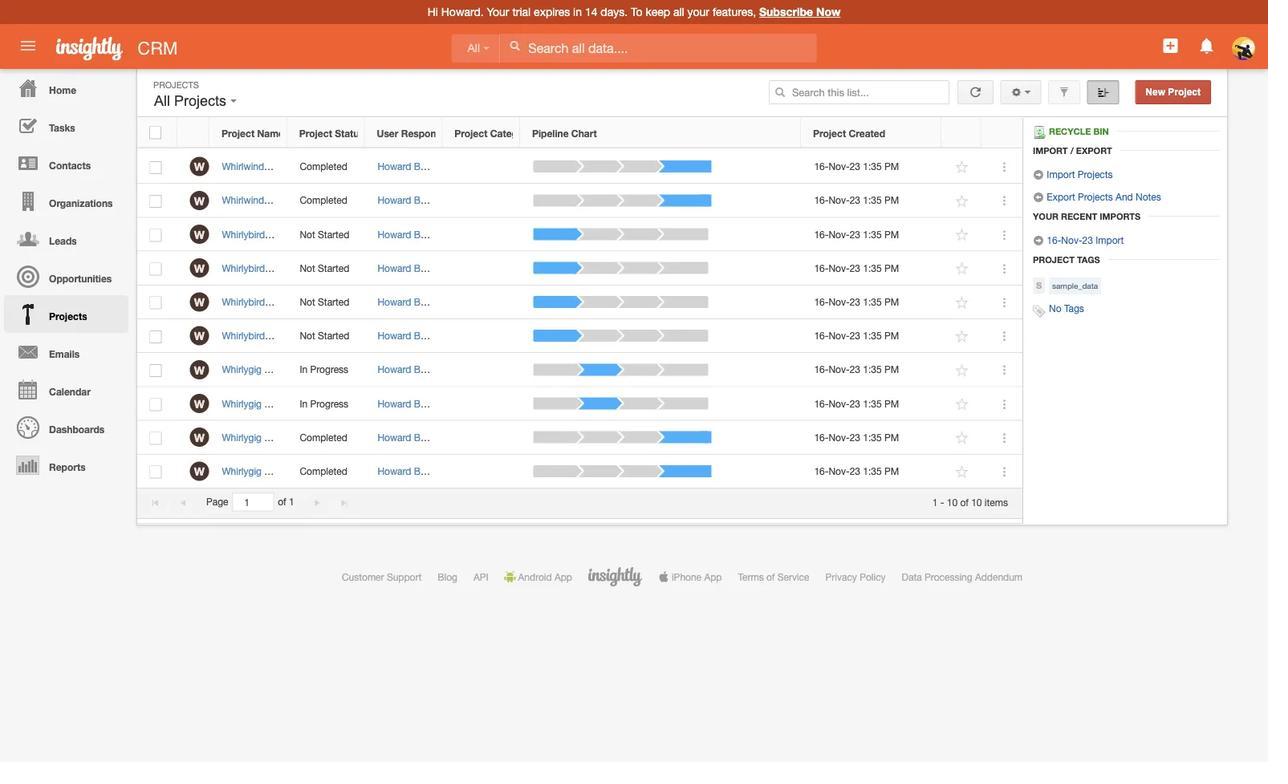 Task type: vqa. For each thing, say whether or not it's contained in the screenshot.
3rd cell
yes



Task type: describe. For each thing, give the bounding box(es) containing it.
home link
[[4, 69, 128, 107]]

items
[[985, 497, 1008, 508]]

not started cell for warbucks
[[287, 319, 365, 353]]

recycle
[[1049, 126, 1091, 137]]

howard brown for allen
[[378, 161, 442, 172]]

brown for miyazaki
[[414, 466, 442, 477]]

oceanic for in progress
[[297, 398, 332, 409]]

16-nov-23 1:35 pm for smith
[[814, 330, 899, 341]]

1:35 for miyazaki
[[863, 466, 882, 477]]

1:35 for lane
[[863, 364, 882, 375]]

row group containing w
[[137, 150, 1023, 489]]

brown for sakda
[[414, 398, 442, 409]]

whirlybird x250 - warbucks industries - carlos smith link
[[222, 330, 459, 341]]

1:35 for martin
[[863, 263, 882, 274]]

progress for jakubowski
[[310, 364, 348, 375]]

of 1
[[278, 497, 294, 508]]

whirlwinder x520 - oceanic airlines - cynthia allen
[[222, 161, 441, 172]]

albert
[[340, 229, 366, 240]]

howard brown for lane
[[378, 364, 442, 375]]

organizations
[[49, 197, 113, 209]]

globex
[[300, 229, 331, 240]]

brown for smith
[[414, 330, 442, 341]]

features,
[[713, 5, 756, 18]]

howard for nicole
[[378, 296, 411, 308]]

2 w row from the top
[[137, 184, 1023, 218]]

not for globex
[[300, 229, 315, 240]]

- left 'carlos'
[[389, 330, 393, 341]]

data processing addendum link
[[902, 571, 1023, 583]]

brown for lane
[[414, 364, 442, 375]]

howard brown for sakda
[[378, 398, 442, 409]]

api link
[[473, 571, 488, 583]]

1 1 from the left
[[289, 497, 294, 508]]

3 w row from the top
[[137, 218, 1023, 252]]

howard brown link for martin
[[378, 263, 442, 274]]

2 10 from the left
[[971, 497, 982, 508]]

howard for samantha
[[378, 432, 411, 443]]

- up the "whirlybird g950 - globex - albert lee"
[[300, 195, 304, 206]]

new
[[1146, 87, 1165, 98]]

hi
[[428, 5, 438, 18]]

not started cell for globex
[[287, 218, 365, 252]]

2 1 from the left
[[932, 497, 938, 508]]

projects link
[[4, 295, 128, 333]]

started for cyberdyne
[[318, 296, 349, 308]]

whirlygig t920 - warbucks industries - wayne miyazaki
[[222, 466, 461, 477]]

completed cell for wayne
[[287, 455, 365, 489]]

project created
[[813, 128, 885, 139]]

terms of service
[[738, 571, 809, 583]]

follow image for whirlygig t920 - nakatomi trading corp. - samantha wright
[[955, 431, 970, 446]]

1:35 for mills
[[863, 195, 882, 206]]

3 follow image from the top
[[955, 228, 970, 243]]

2 vertical spatial import
[[1096, 234, 1124, 246]]

whirlygig t920 - warbucks industries - wayne miyazaki link
[[222, 466, 469, 477]]

circle arrow right image
[[1033, 235, 1044, 246]]

g950 for sirius
[[268, 263, 291, 274]]

privacy
[[826, 571, 857, 583]]

export inside 'export projects and notes' link
[[1047, 191, 1075, 202]]

recycle bin link
[[1033, 126, 1117, 139]]

16-nov-23 1:35 pm cell for allen
[[802, 150, 942, 184]]

1:35 for smith
[[863, 330, 882, 341]]

- left nakatomi
[[289, 432, 292, 443]]

industries for wayne
[[341, 466, 383, 477]]

processing
[[925, 571, 972, 583]]

- left cynthia
[[378, 161, 382, 172]]

whirlygig t920 - nakatomi trading corp. - samantha wright link
[[222, 432, 489, 443]]

0 vertical spatial corp.
[[327, 263, 351, 274]]

export projects and notes
[[1044, 191, 1161, 202]]

14
[[585, 5, 598, 18]]

4 w row from the top
[[137, 252, 1023, 286]]

0 vertical spatial export
[[1076, 145, 1112, 156]]

days.
[[601, 5, 628, 18]]

chart
[[571, 128, 597, 139]]

not for cyberdyne
[[300, 296, 315, 308]]

sirius
[[300, 263, 324, 274]]

cell for samantha
[[443, 421, 521, 455]]

project tags
[[1033, 254, 1100, 265]]

whirlygig g250 - jakubowski llc - barbara lane
[[222, 364, 435, 375]]

app for android app
[[555, 571, 572, 583]]

notifications image
[[1197, 36, 1216, 55]]

in progress for oceanic
[[300, 398, 348, 409]]

android
[[518, 571, 552, 583]]

- down the whirlygig g250 - jakubowski llc - barbara lane
[[290, 398, 294, 409]]

pm for martin
[[885, 263, 899, 274]]

mark
[[375, 398, 397, 409]]

industries for roger
[[352, 195, 394, 206]]

lee
[[368, 229, 384, 240]]

all projects button
[[150, 89, 241, 113]]

16- for lane
[[814, 364, 829, 375]]

10 w row from the top
[[137, 455, 1023, 489]]

projects up the all projects
[[153, 79, 199, 90]]

nakatomi
[[295, 432, 336, 443]]

- left items
[[940, 497, 944, 508]]

in progress cell for jakubowski
[[287, 353, 365, 387]]

16-nov-23 1:35 pm for samantha
[[814, 432, 899, 443]]

howard for miyazaki
[[378, 466, 411, 477]]

16-nov-23 1:35 pm for sakda
[[814, 398, 899, 409]]

0 horizontal spatial of
[[278, 497, 286, 508]]

16- for martin
[[814, 263, 829, 274]]

w for whirlybird x250 - warbucks industries - carlos smith
[[194, 330, 205, 343]]

3 pm from the top
[[885, 229, 899, 240]]

5 w row from the top
[[137, 286, 1023, 319]]

howard brown link for smith
[[378, 330, 442, 341]]

import projects link
[[1033, 169, 1113, 181]]

no
[[1049, 303, 1062, 314]]

7 w row from the top
[[137, 353, 1023, 387]]

leads link
[[4, 220, 128, 258]]

iphone
[[672, 571, 702, 583]]

customer support link
[[342, 571, 422, 583]]

all for all projects
[[154, 93, 170, 109]]

whirlygig t920 - nakatomi trading corp. - samantha wright
[[222, 432, 481, 443]]

23 for mills
[[850, 195, 860, 206]]

pm for lane
[[885, 364, 899, 375]]

service
[[778, 571, 809, 583]]

w for whirlygig t920 - warbucks industries - wayne miyazaki
[[194, 465, 205, 478]]

not for warbucks
[[300, 330, 315, 341]]

projects inside navigation
[[49, 311, 87, 322]]

search image
[[774, 87, 786, 98]]

reports
[[49, 462, 86, 473]]

3 cell from the top
[[443, 218, 521, 252]]

howard for smith
[[378, 330, 411, 341]]

t920 for nakatomi
[[264, 432, 286, 443]]

- up of 1 at the bottom left of the page
[[289, 466, 292, 477]]

gomez
[[451, 296, 482, 308]]

recycle bin
[[1049, 126, 1109, 137]]

1 10 from the left
[[947, 497, 958, 508]]

whirlygig for whirlygig t920 - nakatomi trading corp. - samantha wright
[[222, 432, 262, 443]]

in
[[573, 5, 582, 18]]

calendar
[[49, 386, 91, 397]]

privacy policy link
[[826, 571, 886, 583]]

addendum
[[975, 571, 1023, 583]]

16-nov-23 1:35 pm cell for lane
[[802, 353, 942, 387]]

now
[[816, 5, 841, 18]]

emails link
[[4, 333, 128, 371]]

refresh list image
[[968, 87, 983, 98]]

navigation containing home
[[0, 69, 128, 484]]

- down project status at the top
[[300, 161, 304, 172]]

g250 for oceanic
[[264, 398, 288, 409]]

16-nov-23 import
[[1044, 234, 1124, 246]]

w for whirlygig g250 - oceanic airlines - mark sakda
[[194, 397, 205, 411]]

nov- for allen
[[829, 161, 850, 172]]

16-nov-23 1:35 pm for martin
[[814, 263, 899, 274]]

project inside 'new project' link
[[1168, 87, 1201, 98]]

16-nov-23 import link
[[1033, 234, 1124, 246]]

warbucks for t920
[[295, 466, 338, 477]]

- left wayne
[[385, 466, 389, 477]]

customer
[[342, 571, 384, 583]]

howard brown for miyazaki
[[378, 466, 442, 477]]

- left tina
[[354, 263, 357, 274]]

3 howard from the top
[[378, 229, 411, 240]]

howard brown link for nicole
[[378, 296, 442, 308]]

completed for wayne
[[300, 466, 347, 477]]

1 horizontal spatial of
[[766, 571, 775, 583]]

nov- for smith
[[829, 330, 850, 341]]

x520 for oceanic
[[275, 161, 297, 172]]

- left cyberdyne
[[292, 296, 296, 308]]

t920 for warbucks
[[264, 466, 286, 477]]

w for whirlybird g950 - sirius corp. - tina martin
[[194, 262, 205, 275]]

row containing project name
[[137, 118, 1022, 148]]

no tags link
[[1049, 303, 1084, 314]]

completed cell for -
[[287, 421, 365, 455]]

terms
[[738, 571, 764, 583]]

new project
[[1146, 87, 1201, 98]]

brown for samantha
[[414, 432, 442, 443]]

16- for smith
[[814, 330, 829, 341]]

new project link
[[1135, 80, 1211, 104]]

16-nov-23 1:35 pm for mills
[[814, 195, 899, 206]]

blog link
[[438, 571, 457, 583]]

3 16-nov-23 1:35 pm from the top
[[814, 229, 899, 240]]

16- for allen
[[814, 161, 829, 172]]

1:35 for allen
[[863, 161, 882, 172]]

w for whirlybird g950 - globex - albert lee
[[194, 228, 205, 241]]

crm
[[138, 38, 178, 58]]

whirlybird for whirlybird g950 - globex - albert lee
[[222, 229, 265, 240]]

trial
[[512, 5, 531, 18]]

nov- for martin
[[829, 263, 850, 274]]

user responsible project category pipeline chart
[[377, 128, 597, 139]]

23 for miyazaki
[[850, 466, 860, 477]]

3 brown from the top
[[414, 229, 442, 240]]

16-nov-23 1:35 pm cell for miyazaki
[[802, 455, 942, 489]]

6 w row from the top
[[137, 319, 1023, 353]]

systems
[[348, 296, 385, 308]]

howard brown link for samantha
[[378, 432, 442, 443]]

cog image
[[1011, 87, 1022, 98]]

import projects
[[1044, 169, 1113, 180]]

w link for whirlygig g250 - jakubowski llc - barbara lane
[[190, 360, 209, 379]]

notes
[[1136, 191, 1161, 202]]

3 howard brown link from the top
[[378, 229, 442, 240]]

whirlwinder x520 - oceanic airlines - cynthia allen link
[[222, 161, 449, 172]]

1:35 for nicole
[[863, 296, 882, 308]]

w link for whirlwinder x520 - oceanic airlines - cynthia allen
[[190, 157, 209, 176]]

barbara
[[377, 364, 411, 375]]

data processing addendum
[[902, 571, 1023, 583]]

whirlygig g250 - oceanic airlines - mark sakda
[[222, 398, 427, 409]]

no tags
[[1049, 303, 1084, 314]]

calendar link
[[4, 371, 128, 409]]

pm for samantha
[[885, 432, 899, 443]]

whirlygig for whirlygig g250 - jakubowski llc - barbara lane
[[222, 364, 262, 375]]

jakubowski
[[297, 364, 348, 375]]

project status
[[299, 128, 364, 139]]

1 w row from the top
[[137, 150, 1023, 184]]



Task type: locate. For each thing, give the bounding box(es) containing it.
follow image for whirlybird x250 - cyberdyne systems corp. - nicole gomez
[[955, 295, 970, 311]]

started for warbucks
[[318, 330, 349, 341]]

all projects
[[154, 93, 230, 109]]

airlines for in progress
[[335, 398, 366, 409]]

1 vertical spatial all
[[154, 93, 170, 109]]

bin
[[1093, 126, 1109, 137]]

5 brown from the top
[[414, 296, 442, 308]]

miyazaki
[[424, 466, 461, 477]]

- left sirius
[[294, 263, 298, 274]]

oceanic up nakatomi
[[297, 398, 332, 409]]

completed cell down the whirlygig g250 - oceanic airlines - mark sakda
[[287, 421, 365, 455]]

whirlwinder for whirlwinder x520 - warbucks industries - roger mills
[[222, 195, 273, 206]]

0 horizontal spatial 1
[[289, 497, 294, 508]]

completed cell
[[287, 150, 365, 184], [287, 184, 365, 218], [287, 421, 365, 455], [287, 455, 365, 489]]

data
[[902, 571, 922, 583]]

completed up globex
[[300, 195, 347, 206]]

cell down mills
[[443, 218, 521, 252]]

whirlybird for whirlybird x250 - cyberdyne systems corp. - nicole gomez
[[222, 296, 265, 308]]

2 follow image from the top
[[955, 363, 970, 378]]

nov- for nicole
[[829, 296, 850, 308]]

not started cell up whirlybird x250 - warbucks industries - carlos smith on the left
[[287, 286, 365, 319]]

howard brown up wayne
[[378, 432, 442, 443]]

trading
[[339, 432, 371, 443]]

None checkbox
[[150, 195, 162, 208], [150, 229, 162, 242], [150, 263, 162, 276], [150, 297, 162, 310], [150, 331, 162, 343], [150, 364, 162, 377], [150, 398, 162, 411], [150, 466, 162, 479], [150, 195, 162, 208], [150, 229, 162, 242], [150, 263, 162, 276], [150, 297, 162, 310], [150, 331, 162, 343], [150, 364, 162, 377], [150, 398, 162, 411], [150, 466, 162, 479]]

import right circle arrow right icon
[[1047, 169, 1075, 180]]

8 cell from the top
[[443, 387, 521, 421]]

howard brown link down samantha
[[378, 466, 442, 477]]

1 16-nov-23 1:35 pm cell from the top
[[802, 150, 942, 184]]

completed down nakatomi
[[300, 466, 347, 477]]

0 horizontal spatial your
[[487, 5, 509, 18]]

2 16-nov-23 1:35 pm cell from the top
[[802, 184, 942, 218]]

corp. right systems
[[388, 296, 412, 308]]

whirlwinder x520 - warbucks industries - roger mills link
[[222, 195, 459, 206]]

nov- for lane
[[829, 364, 850, 375]]

not started for globex
[[300, 229, 349, 240]]

cell for mills
[[443, 184, 521, 218]]

of right terms
[[766, 571, 775, 583]]

16-nov-23 1:35 pm for lane
[[814, 364, 899, 375]]

0 vertical spatial in progress
[[300, 364, 348, 375]]

1 whirlygig from the top
[[222, 364, 262, 375]]

sample_data link
[[1049, 278, 1101, 295]]

android app
[[518, 571, 572, 583]]

0 vertical spatial whirlwinder
[[222, 161, 273, 172]]

3 whirlybird from the top
[[222, 296, 265, 308]]

not down cyberdyne
[[300, 330, 315, 341]]

project left category
[[454, 128, 487, 139]]

8 16-nov-23 1:35 pm cell from the top
[[802, 387, 942, 421]]

1 howard from the top
[[378, 161, 411, 172]]

Search this list... text field
[[769, 80, 949, 104]]

10 cell from the top
[[443, 455, 521, 489]]

cynthia
[[385, 161, 418, 172]]

1 not started from the top
[[300, 229, 349, 240]]

0 vertical spatial t920
[[264, 432, 286, 443]]

1 cell from the top
[[443, 150, 521, 184]]

7 pm from the top
[[885, 364, 899, 375]]

status
[[335, 128, 364, 139]]

project right the new on the top of page
[[1168, 87, 1201, 98]]

4 follow image from the top
[[955, 431, 970, 446]]

23 for sakda
[[850, 398, 860, 409]]

not started cell up cyberdyne
[[287, 252, 365, 286]]

23 for smith
[[850, 330, 860, 341]]

8 howard brown link from the top
[[378, 398, 442, 409]]

started left tina
[[318, 263, 349, 274]]

1 horizontal spatial your
[[1033, 211, 1059, 222]]

3 howard brown from the top
[[378, 229, 442, 240]]

2 16-nov-23 1:35 pm from the top
[[814, 195, 899, 206]]

in progress cell for oceanic
[[287, 387, 365, 421]]

7 w link from the top
[[190, 360, 209, 379]]

1 whirlybird from the top
[[222, 229, 265, 240]]

1 horizontal spatial all
[[468, 42, 480, 54]]

2 pm from the top
[[885, 195, 899, 206]]

whirlybird for whirlybird g950 - sirius corp. - tina martin
[[222, 263, 265, 274]]

project for project name
[[222, 128, 255, 139]]

0 horizontal spatial 10
[[947, 497, 958, 508]]

whirlybird g950 - globex - albert lee link
[[222, 229, 392, 240]]

circle arrow left image
[[1033, 192, 1044, 203]]

4 w link from the top
[[190, 259, 209, 278]]

cell for smith
[[443, 319, 521, 353]]

2 vertical spatial industries
[[341, 466, 383, 477]]

project for project created
[[813, 128, 846, 139]]

x520
[[275, 161, 297, 172], [275, 195, 297, 206]]

16- for mills
[[814, 195, 829, 206]]

- left "albert"
[[334, 229, 337, 240]]

app
[[555, 571, 572, 583], [704, 571, 722, 583]]

projects for export projects and notes
[[1078, 191, 1113, 202]]

not started up whirlybird g950 - sirius corp. - tina martin link
[[300, 229, 349, 240]]

1 vertical spatial in progress
[[300, 398, 348, 409]]

privacy policy
[[826, 571, 886, 583]]

completed cell for roger
[[287, 184, 365, 218]]

in for jakubowski
[[300, 364, 308, 375]]

1 vertical spatial import
[[1047, 169, 1075, 180]]

1 vertical spatial oceanic
[[297, 398, 332, 409]]

dashboards
[[49, 424, 104, 435]]

t920 up of 1 at the bottom left of the page
[[264, 466, 286, 477]]

8 howard from the top
[[378, 398, 411, 409]]

warbucks for x250
[[299, 330, 342, 341]]

warbucks down whirlwinder x520 - oceanic airlines - cynthia allen
[[306, 195, 349, 206]]

2 whirlybird from the top
[[222, 263, 265, 274]]

1 horizontal spatial app
[[704, 571, 722, 583]]

1 vertical spatial t920
[[264, 466, 286, 477]]

1 vertical spatial in
[[300, 398, 308, 409]]

5 cell from the top
[[443, 286, 521, 319]]

2 vertical spatial corp.
[[373, 432, 397, 443]]

23 for allen
[[850, 161, 860, 172]]

completed for roger
[[300, 195, 347, 206]]

1 16-nov-23 1:35 pm from the top
[[814, 161, 899, 172]]

app for iphone app
[[704, 571, 722, 583]]

1 w from the top
[[194, 160, 205, 173]]

0 vertical spatial airlines
[[344, 161, 376, 172]]

projects
[[153, 79, 199, 90], [174, 93, 226, 109], [1078, 169, 1113, 180], [1078, 191, 1113, 202], [49, 311, 87, 322]]

of right 1 field
[[278, 497, 286, 508]]

1 brown from the top
[[414, 161, 442, 172]]

9 16-nov-23 1:35 pm from the top
[[814, 432, 899, 443]]

7 brown from the top
[[414, 364, 442, 375]]

5 1:35 from the top
[[863, 296, 882, 308]]

contacts link
[[4, 144, 128, 182]]

None checkbox
[[149, 126, 161, 139], [150, 161, 162, 174], [150, 432, 162, 445], [149, 126, 161, 139], [150, 161, 162, 174], [150, 432, 162, 445]]

w for whirlwinder x520 - oceanic airlines - cynthia allen
[[194, 160, 205, 173]]

w link for whirlygig g250 - oceanic airlines - mark sakda
[[190, 394, 209, 413]]

2 app from the left
[[704, 571, 722, 583]]

brown down samantha
[[414, 466, 442, 477]]

not up sirius
[[300, 229, 315, 240]]

1 vertical spatial x250
[[268, 330, 290, 341]]

1 completed from the top
[[300, 161, 347, 172]]

0 horizontal spatial all
[[154, 93, 170, 109]]

howard brown link for lane
[[378, 364, 442, 375]]

2 x250 from the top
[[268, 330, 290, 341]]

howard brown link down 'carlos'
[[378, 364, 442, 375]]

roger
[[403, 195, 429, 206]]

2 not from the top
[[300, 263, 315, 274]]

howard brown link up nicole
[[378, 263, 442, 274]]

0 vertical spatial import
[[1033, 145, 1068, 156]]

whirlwinder
[[222, 161, 273, 172], [222, 195, 273, 206]]

howard left lane
[[378, 364, 411, 375]]

howard brown link
[[378, 161, 442, 172], [378, 195, 442, 206], [378, 229, 442, 240], [378, 263, 442, 274], [378, 296, 442, 308], [378, 330, 442, 341], [378, 364, 442, 375], [378, 398, 442, 409], [378, 432, 442, 443], [378, 466, 442, 477]]

1 vertical spatial whirlwinder
[[222, 195, 273, 206]]

2 w link from the top
[[190, 191, 209, 210]]

0 vertical spatial in
[[300, 364, 308, 375]]

brown down allen
[[414, 195, 442, 206]]

- right llc on the top left
[[371, 364, 375, 375]]

whirlybird g950 - sirius corp. - tina martin link
[[222, 263, 416, 274]]

mills
[[432, 195, 451, 206]]

howard brown link up roger
[[378, 161, 442, 172]]

nicole
[[421, 296, 448, 308]]

project name
[[222, 128, 284, 139]]

white image
[[509, 40, 520, 51]]

2 started from the top
[[318, 263, 349, 274]]

in
[[300, 364, 308, 375], [300, 398, 308, 409]]

export
[[1076, 145, 1112, 156], [1047, 191, 1075, 202]]

3 not started cell from the top
[[287, 286, 365, 319]]

cell up "miyazaki"
[[443, 421, 521, 455]]

projects up 'your recent imports' at the top of the page
[[1078, 191, 1113, 202]]

10 howard brown link from the top
[[378, 466, 442, 477]]

cell for sakda
[[443, 387, 521, 421]]

cell for allen
[[443, 150, 521, 184]]

howard brown down samantha
[[378, 466, 442, 477]]

1 t920 from the top
[[264, 432, 286, 443]]

cell down gomez
[[443, 319, 521, 353]]

show list view filters image
[[1059, 87, 1070, 98]]

cell for nicole
[[443, 286, 521, 319]]

5 w link from the top
[[190, 292, 209, 312]]

1 follow image from the top
[[955, 160, 970, 175]]

1 - 10 of 10 items
[[932, 497, 1008, 508]]

howard down mark
[[378, 432, 411, 443]]

- left globex
[[294, 229, 298, 240]]

t920 left nakatomi
[[264, 432, 286, 443]]

allen
[[420, 161, 441, 172]]

x520 up the "whirlybird g950 - globex - albert lee"
[[275, 195, 297, 206]]

6 pm from the top
[[885, 330, 899, 341]]

completed down the whirlygig g250 - oceanic airlines - mark sakda
[[300, 432, 347, 443]]

follow image for whirlygig g250 - jakubowski llc - barbara lane
[[955, 363, 970, 378]]

3 follow image from the top
[[955, 397, 970, 412]]

0 vertical spatial industries
[[352, 195, 394, 206]]

s
[[1036, 281, 1042, 291]]

0 vertical spatial oceanic
[[306, 161, 342, 172]]

1 vertical spatial corp.
[[388, 296, 412, 308]]

howard brown down cynthia
[[378, 195, 442, 206]]

0 vertical spatial x250
[[268, 296, 290, 308]]

g250 left jakubowski
[[264, 364, 288, 375]]

policy
[[860, 571, 886, 583]]

2 brown from the top
[[414, 195, 442, 206]]

0 vertical spatial g950
[[268, 229, 291, 240]]

projects inside button
[[174, 93, 226, 109]]

tags
[[1077, 254, 1100, 265]]

2 whirlygig from the top
[[222, 398, 262, 409]]

import left /
[[1033, 145, 1068, 156]]

corp. right trading
[[373, 432, 397, 443]]

category
[[490, 128, 532, 139]]

brown down responsible
[[414, 161, 442, 172]]

support
[[387, 571, 422, 583]]

navigation
[[0, 69, 128, 484]]

in for oceanic
[[300, 398, 308, 409]]

4 not started from the top
[[300, 330, 349, 341]]

w for whirlygig t920 - nakatomi trading corp. - samantha wright
[[194, 431, 205, 444]]

projects up 'export projects and notes' link
[[1078, 169, 1113, 180]]

- left roger
[[397, 195, 400, 206]]

w for whirlybird x250 - cyberdyne systems corp. - nicole gomez
[[194, 296, 205, 309]]

0 vertical spatial g250
[[264, 364, 288, 375]]

0 horizontal spatial app
[[555, 571, 572, 583]]

contacts
[[49, 160, 91, 171]]

nov- for miyazaki
[[829, 466, 850, 477]]

10
[[947, 497, 958, 508], [971, 497, 982, 508]]

in progress for jakubowski
[[300, 364, 348, 375]]

2 completed from the top
[[300, 195, 347, 206]]

in progress cell
[[287, 353, 365, 387], [287, 387, 365, 421]]

import for import / export
[[1033, 145, 1068, 156]]

import
[[1033, 145, 1068, 156], [1047, 169, 1075, 180], [1096, 234, 1124, 246]]

not started cell up whirlybird g950 - sirius corp. - tina martin link
[[287, 218, 365, 252]]

10 1:35 from the top
[[863, 466, 882, 477]]

7 16-nov-23 1:35 pm cell from the top
[[802, 353, 942, 387]]

2 vertical spatial warbucks
[[295, 466, 338, 477]]

7 cell from the top
[[443, 353, 521, 387]]

2 not started cell from the top
[[287, 252, 365, 286]]

g950 for globex
[[268, 229, 291, 240]]

0 vertical spatial your
[[487, 5, 509, 18]]

1 completed cell from the top
[[287, 150, 365, 184]]

and
[[1116, 191, 1133, 202]]

16-nov-23 1:35 pm cell for martin
[[802, 252, 942, 286]]

oceanic for completed
[[306, 161, 342, 172]]

howard brown for smith
[[378, 330, 442, 341]]

customer support
[[342, 571, 422, 583]]

airlines up whirlygig t920 - nakatomi trading corp. - samantha wright
[[335, 398, 366, 409]]

7 1:35 from the top
[[863, 364, 882, 375]]

6 howard brown from the top
[[378, 330, 442, 341]]

x250 for warbucks
[[268, 330, 290, 341]]

brown right barbara
[[414, 364, 442, 375]]

- left jakubowski
[[290, 364, 294, 375]]

10 howard brown from the top
[[378, 466, 442, 477]]

0 vertical spatial all
[[468, 42, 480, 54]]

not started down whirlybird g950 - sirius corp. - tina martin link
[[300, 296, 349, 308]]

follow image for allen
[[955, 160, 970, 175]]

1 started from the top
[[318, 229, 349, 240]]

started down whirlwinder x520 - warbucks industries - roger mills
[[318, 229, 349, 240]]

warbucks down nakatomi
[[295, 466, 338, 477]]

16-nov-23 1:35 pm cell for mills
[[802, 184, 942, 218]]

3 not from the top
[[300, 296, 315, 308]]

cell up smith at the top of page
[[443, 286, 521, 319]]

howard for martin
[[378, 263, 411, 274]]

3 w link from the top
[[190, 225, 209, 244]]

industries down systems
[[344, 330, 387, 341]]

4 1:35 from the top
[[863, 263, 882, 274]]

not for sirius
[[300, 263, 315, 274]]

howard down lee
[[378, 263, 411, 274]]

1 vertical spatial your
[[1033, 211, 1059, 222]]

projects up project name
[[174, 93, 226, 109]]

2 cell from the top
[[443, 184, 521, 218]]

1 field
[[233, 494, 273, 511]]

howard brown link for mills
[[378, 195, 442, 206]]

x250 up the whirlygig g250 - jakubowski llc - barbara lane
[[268, 330, 290, 341]]

-
[[300, 161, 304, 172], [378, 161, 382, 172], [300, 195, 304, 206], [397, 195, 400, 206], [294, 229, 298, 240], [334, 229, 337, 240], [294, 263, 298, 274], [354, 263, 357, 274], [292, 296, 296, 308], [415, 296, 418, 308], [292, 330, 296, 341], [389, 330, 393, 341], [290, 364, 294, 375], [371, 364, 375, 375], [290, 398, 294, 409], [369, 398, 373, 409], [289, 432, 292, 443], [400, 432, 404, 443], [289, 466, 292, 477], [385, 466, 389, 477], [940, 497, 944, 508]]

tags
[[1064, 303, 1084, 314]]

samantha
[[407, 432, 450, 443]]

warbucks for x520
[[306, 195, 349, 206]]

not started cell
[[287, 218, 365, 252], [287, 252, 365, 286], [287, 286, 365, 319], [287, 319, 365, 353]]

brown for allen
[[414, 161, 442, 172]]

1 g950 from the top
[[268, 229, 291, 240]]

w link
[[190, 157, 209, 176], [190, 191, 209, 210], [190, 225, 209, 244], [190, 259, 209, 278], [190, 292, 209, 312], [190, 326, 209, 346], [190, 360, 209, 379], [190, 394, 209, 413], [190, 428, 209, 447], [190, 462, 209, 481]]

sample_data
[[1052, 281, 1098, 291]]

1 horizontal spatial 10
[[971, 497, 982, 508]]

whirlybird for whirlybird x250 - warbucks industries - carlos smith
[[222, 330, 265, 341]]

industries up lee
[[352, 195, 394, 206]]

brown down sakda
[[414, 432, 442, 443]]

app right android
[[555, 571, 572, 583]]

7 howard from the top
[[378, 364, 411, 375]]

started up whirlybird x250 - warbucks industries - carlos smith on the left
[[318, 296, 349, 308]]

1 vertical spatial warbucks
[[299, 330, 342, 341]]

pm for sakda
[[885, 398, 899, 409]]

project for project status
[[299, 128, 332, 139]]

progress down the whirlygig g250 - jakubowski llc - barbara lane
[[310, 398, 348, 409]]

3 1:35 from the top
[[863, 229, 882, 240]]

Search all data.... text field
[[500, 34, 817, 63]]

2 in from the top
[[300, 398, 308, 409]]

7 16-nov-23 1:35 pm from the top
[[814, 364, 899, 375]]

1 vertical spatial g250
[[264, 398, 288, 409]]

howard
[[378, 161, 411, 172], [378, 195, 411, 206], [378, 229, 411, 240], [378, 263, 411, 274], [378, 296, 411, 308], [378, 330, 411, 341], [378, 364, 411, 375], [378, 398, 411, 409], [378, 432, 411, 443], [378, 466, 411, 477]]

10 pm from the top
[[885, 466, 899, 477]]

1 vertical spatial x520
[[275, 195, 297, 206]]

opportunities
[[49, 273, 112, 284]]

2 x520 from the top
[[275, 195, 297, 206]]

1 vertical spatial industries
[[344, 330, 387, 341]]

4 w from the top
[[194, 262, 205, 275]]

whirlygig g250 - jakubowski llc - barbara lane link
[[222, 364, 443, 375]]

1 vertical spatial export
[[1047, 191, 1075, 202]]

opportunities link
[[4, 258, 128, 295]]

responsible
[[401, 128, 458, 139]]

whirlybird x250 - cyberdyne systems corp. - nicole gomez link
[[222, 296, 490, 308]]

of
[[278, 497, 286, 508], [960, 497, 969, 508], [766, 571, 775, 583]]

all inside button
[[154, 93, 170, 109]]

not down whirlybird g950 - globex - albert lee link
[[300, 263, 315, 274]]

iphone app
[[672, 571, 722, 583]]

wayne
[[392, 466, 421, 477]]

/
[[1070, 145, 1074, 156]]

cell
[[443, 150, 521, 184], [443, 184, 521, 218], [443, 218, 521, 252], [443, 252, 521, 286], [443, 286, 521, 319], [443, 319, 521, 353], [443, 353, 521, 387], [443, 387, 521, 421], [443, 421, 521, 455], [443, 455, 521, 489]]

export down the bin
[[1076, 145, 1112, 156]]

in up nakatomi
[[300, 398, 308, 409]]

howard brown down lane
[[378, 398, 442, 409]]

started
[[318, 229, 349, 240], [318, 263, 349, 274], [318, 296, 349, 308], [318, 330, 349, 341]]

follow image for mills
[[955, 194, 970, 209]]

nov- for samantha
[[829, 432, 850, 443]]

howard brown up nicole
[[378, 263, 442, 274]]

reports link
[[4, 446, 128, 484]]

howard brown link up wayne
[[378, 432, 442, 443]]

page
[[206, 497, 228, 508]]

x520 down name
[[275, 161, 297, 172]]

6 brown from the top
[[414, 330, 442, 341]]

howard brown for samantha
[[378, 432, 442, 443]]

whirlwinder x520 - warbucks industries - roger mills
[[222, 195, 451, 206]]

howard for allen
[[378, 161, 411, 172]]

follow image
[[955, 295, 970, 311], [955, 363, 970, 378], [955, 397, 970, 412], [955, 431, 970, 446], [955, 465, 970, 480]]

not started up jakubowski
[[300, 330, 349, 341]]

1 horizontal spatial 1
[[932, 497, 938, 508]]

23 for lane
[[850, 364, 860, 375]]

martin
[[381, 263, 408, 274]]

brown up lane
[[414, 330, 442, 341]]

follow image for martin
[[955, 261, 970, 277]]

9 w row from the top
[[137, 421, 1023, 455]]

0 vertical spatial warbucks
[[306, 195, 349, 206]]

0 vertical spatial progress
[[310, 364, 348, 375]]

4 howard from the top
[[378, 263, 411, 274]]

x250 for cyberdyne
[[268, 296, 290, 308]]

progress left llc on the top left
[[310, 364, 348, 375]]

industries
[[352, 195, 394, 206], [344, 330, 387, 341], [341, 466, 383, 477]]

1 vertical spatial airlines
[[335, 398, 366, 409]]

howard brown for mills
[[378, 195, 442, 206]]

1 vertical spatial g950
[[268, 263, 291, 274]]

w row
[[137, 150, 1023, 184], [137, 184, 1023, 218], [137, 218, 1023, 252], [137, 252, 1023, 286], [137, 286, 1023, 319], [137, 319, 1023, 353], [137, 353, 1023, 387], [137, 387, 1023, 421], [137, 421, 1023, 455], [137, 455, 1023, 489]]

not started for warbucks
[[300, 330, 349, 341]]

brown for martin
[[414, 263, 442, 274]]

all down howard.
[[468, 42, 480, 54]]

6 16-nov-23 1:35 pm from the top
[[814, 330, 899, 341]]

warbucks down cyberdyne
[[299, 330, 342, 341]]

w
[[194, 160, 205, 173], [194, 194, 205, 207], [194, 228, 205, 241], [194, 262, 205, 275], [194, 296, 205, 309], [194, 330, 205, 343], [194, 363, 205, 377], [194, 397, 205, 411], [194, 431, 205, 444], [194, 465, 205, 478]]

- up the whirlygig g250 - jakubowski llc - barbara lane
[[292, 330, 296, 341]]

2 whirlwinder from the top
[[222, 195, 273, 206]]

brown up smith at the top of page
[[414, 296, 442, 308]]

- left mark
[[369, 398, 373, 409]]

1:35 for sakda
[[863, 398, 882, 409]]

pm for nicole
[[885, 296, 899, 308]]

completed cell down nakatomi
[[287, 455, 365, 489]]

whirlygig g250 - oceanic airlines - mark sakda link
[[222, 398, 435, 409]]

16-nov-23 1:35 pm for allen
[[814, 161, 899, 172]]

4 follow image from the top
[[955, 261, 970, 277]]

howard for lane
[[378, 364, 411, 375]]

show sidebar image
[[1097, 87, 1109, 98]]

5 follow image from the top
[[955, 329, 970, 344]]

completed cell down whirlwinder x520 - oceanic airlines - cynthia allen
[[287, 184, 365, 218]]

4 howard brown link from the top
[[378, 263, 442, 274]]

howard brown link for sakda
[[378, 398, 442, 409]]

3 not started from the top
[[300, 296, 349, 308]]

whirlybird g950 - globex - albert lee
[[222, 229, 384, 240]]

brown for nicole
[[414, 296, 442, 308]]

2 howard from the top
[[378, 195, 411, 206]]

in progress up the whirlygig g250 - oceanic airlines - mark sakda
[[300, 364, 348, 375]]

9 pm from the top
[[885, 432, 899, 443]]

g250 down the whirlygig g250 - jakubowski llc - barbara lane
[[264, 398, 288, 409]]

10 w link from the top
[[190, 462, 209, 481]]

2 howard brown link from the top
[[378, 195, 442, 206]]

home
[[49, 84, 76, 96]]

brown up samantha
[[414, 398, 442, 409]]

tina
[[360, 263, 378, 274]]

7 w from the top
[[194, 363, 205, 377]]

4 whirlygig from the top
[[222, 466, 262, 477]]

1 vertical spatial progress
[[310, 398, 348, 409]]

g250 for jakubowski
[[264, 364, 288, 375]]

circle arrow right image
[[1033, 169, 1044, 181]]

howard brown link down lane
[[378, 398, 442, 409]]

keep
[[646, 5, 670, 18]]

- left samantha
[[400, 432, 404, 443]]

sakda
[[400, 398, 427, 409]]

project for project tags
[[1033, 254, 1075, 265]]

w link for whirlybird x250 - warbucks industries - carlos smith
[[190, 326, 209, 346]]

in up the whirlygig g250 - oceanic airlines - mark sakda
[[300, 364, 308, 375]]

10 16-nov-23 1:35 pm from the top
[[814, 466, 899, 477]]

2 in progress from the top
[[300, 398, 348, 409]]

whirlygig for whirlygig g250 - oceanic airlines - mark sakda
[[222, 398, 262, 409]]

all link
[[451, 34, 500, 63]]

8 16-nov-23 1:35 pm from the top
[[814, 398, 899, 409]]

whirlybird g950 - sirius corp. - tina martin
[[222, 263, 408, 274]]

terms of service link
[[738, 571, 809, 583]]

in progress down jakubowski
[[300, 398, 348, 409]]

row
[[137, 118, 1022, 148]]

3 16-nov-23 1:35 pm cell from the top
[[802, 218, 942, 252]]

row group
[[137, 150, 1023, 489]]

follow image
[[955, 160, 970, 175], [955, 194, 970, 209], [955, 228, 970, 243], [955, 261, 970, 277], [955, 329, 970, 344]]

16-
[[814, 161, 829, 172], [814, 195, 829, 206], [814, 229, 829, 240], [1047, 234, 1061, 246], [814, 263, 829, 274], [814, 296, 829, 308], [814, 330, 829, 341], [814, 364, 829, 375], [814, 398, 829, 409], [814, 432, 829, 443], [814, 466, 829, 477]]

w link for whirlybird x250 - cyberdyne systems corp. - nicole gomez
[[190, 292, 209, 312]]

6 16-nov-23 1:35 pm cell from the top
[[802, 319, 942, 353]]

not down sirius
[[300, 296, 315, 308]]

howard down the user
[[378, 161, 411, 172]]

airlines down status
[[344, 161, 376, 172]]

leads
[[49, 235, 77, 246]]

1 horizontal spatial export
[[1076, 145, 1112, 156]]

in progress
[[300, 364, 348, 375], [300, 398, 348, 409]]

wright
[[453, 432, 481, 443]]

- left nicole
[[415, 296, 418, 308]]

iphone app link
[[658, 571, 722, 583]]

0 horizontal spatial export
[[1047, 191, 1075, 202]]

1 not started cell from the top
[[287, 218, 365, 252]]

howard left "miyazaki"
[[378, 466, 411, 477]]

16-nov-23 1:35 pm cell
[[802, 150, 942, 184], [802, 184, 942, 218], [802, 218, 942, 252], [802, 252, 942, 286], [802, 286, 942, 319], [802, 319, 942, 353], [802, 353, 942, 387], [802, 387, 942, 421], [802, 421, 942, 455], [802, 455, 942, 489]]

cell for martin
[[443, 252, 521, 286]]

0 vertical spatial x520
[[275, 161, 297, 172]]

name
[[257, 128, 284, 139]]

started for globex
[[318, 229, 349, 240]]

16- for nicole
[[814, 296, 829, 308]]

3 whirlygig from the top
[[222, 432, 262, 443]]

corp.
[[327, 263, 351, 274], [388, 296, 412, 308], [373, 432, 397, 443]]

progress for oceanic
[[310, 398, 348, 409]]

started for sirius
[[318, 263, 349, 274]]

2 horizontal spatial of
[[960, 497, 969, 508]]

w link for whirlybird g950 - globex - albert lee
[[190, 225, 209, 244]]

hi howard. your trial expires in 14 days. to keep all your features, subscribe now
[[428, 5, 841, 18]]

4 not started cell from the top
[[287, 319, 365, 353]]

pm for miyazaki
[[885, 466, 899, 477]]

8 w row from the top
[[137, 387, 1023, 421]]

g950 left sirius
[[268, 263, 291, 274]]

1 in progress from the top
[[300, 364, 348, 375]]

howard up the martin
[[378, 229, 411, 240]]

android app link
[[505, 571, 572, 583]]

completed
[[300, 161, 347, 172], [300, 195, 347, 206], [300, 432, 347, 443], [300, 466, 347, 477]]

howard brown link down cynthia
[[378, 195, 442, 206]]



